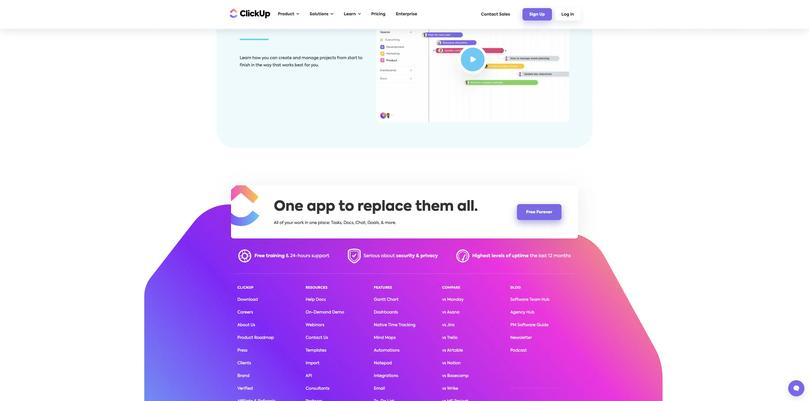 Task type: describe. For each thing, give the bounding box(es) containing it.
solutions
[[310, 12, 329, 16]]

contact us link
[[306, 336, 328, 340]]

podcast
[[511, 349, 527, 353]]

icon of a shield image
[[348, 249, 361, 264]]

time
[[388, 324, 398, 328]]

to inside learn how you can create and manage projects from start to finish in the way that works best for you.
[[358, 56, 363, 60]]

brand link
[[238, 375, 250, 379]]

vs for vs airtable
[[442, 349, 446, 353]]

1 horizontal spatial in
[[305, 221, 308, 225]]

brand
[[238, 375, 250, 379]]

compare link
[[442, 287, 461, 290]]

0 horizontal spatial of
[[280, 221, 284, 225]]

months
[[554, 254, 571, 259]]

clickup logo image
[[222, 182, 260, 226]]

more.
[[385, 221, 396, 225]]

vs jira link
[[442, 324, 455, 328]]

consultants link
[[306, 387, 330, 391]]

last
[[539, 254, 547, 259]]

24-
[[290, 254, 298, 259]]

your
[[285, 221, 293, 225]]

download
[[238, 298, 258, 302]]

verified
[[238, 387, 253, 391]]

features
[[374, 287, 392, 290]]

contact for contact us
[[306, 336, 323, 340]]

vs asana
[[442, 311, 460, 315]]

pm software guide
[[511, 324, 549, 328]]

sales
[[499, 12, 510, 16]]

product roadmap link
[[238, 336, 274, 340]]

1 vertical spatial software
[[518, 324, 536, 328]]

tracking
[[399, 324, 416, 328]]

careers link
[[238, 311, 253, 315]]

icon of life preserver ring image
[[238, 250, 252, 263]]

demo
[[332, 311, 344, 315]]

us for contact us
[[324, 336, 328, 340]]

best
[[295, 63, 304, 67]]

resources
[[306, 287, 328, 290]]

vs notion link
[[442, 362, 461, 366]]

free forever button
[[517, 205, 562, 220]]

wrike
[[447, 387, 458, 391]]

from
[[337, 56, 347, 60]]

take full control of project management.
[[240, 0, 358, 23]]

podcast link
[[511, 349, 527, 353]]

can
[[270, 56, 278, 60]]

support
[[312, 254, 329, 259]]

management.
[[282, 12, 358, 23]]

replace
[[358, 200, 412, 214]]

team
[[530, 298, 541, 302]]

levels
[[492, 254, 505, 259]]

contact for contact sales
[[481, 12, 498, 16]]

1 vertical spatial the
[[530, 254, 538, 259]]

agency
[[511, 311, 526, 315]]

on-demand demo
[[306, 311, 344, 315]]

place:
[[318, 221, 330, 225]]

one app to replace them all.
[[274, 200, 478, 214]]

enterprise link
[[393, 8, 420, 20]]

native
[[374, 324, 387, 328]]

basecamp
[[447, 375, 469, 379]]

agency hub
[[511, 311, 535, 315]]

email
[[374, 387, 385, 391]]

gantt chart
[[374, 298, 399, 302]]

product for product roadmap
[[238, 336, 253, 340]]

blog
[[511, 287, 521, 290]]

icon of an odometer image
[[457, 250, 470, 263]]

the inside learn how you can create and manage projects from start to finish in the way that works best for you.
[[256, 63, 262, 67]]

projects
[[320, 56, 336, 60]]

monday
[[447, 298, 464, 302]]

blog link
[[511, 287, 521, 290]]

verified link
[[238, 387, 253, 391]]

all.
[[457, 200, 478, 214]]

jira
[[447, 324, 455, 328]]

vs trello link
[[442, 336, 458, 340]]

features link
[[374, 287, 392, 290]]

tasks,
[[331, 221, 343, 225]]

mind
[[374, 336, 384, 340]]

vs for vs wrike
[[442, 387, 446, 391]]

chat,
[[356, 221, 367, 225]]

roadmap
[[254, 336, 274, 340]]

gantt (5).png image
[[376, 0, 570, 122]]

download link
[[238, 298, 258, 302]]

clients
[[238, 362, 251, 366]]

of inside take full control of project management.
[[328, 0, 339, 7]]

asana
[[447, 311, 460, 315]]

log in link
[[555, 8, 581, 20]]

webinars
[[306, 324, 325, 328]]

0 horizontal spatial &
[[286, 254, 289, 259]]

learn for learn how you can create and manage projects from start to finish in the way that works best for you.
[[240, 56, 251, 60]]

vs for vs asana
[[442, 311, 446, 315]]

security & privacy link
[[396, 254, 438, 259]]

works
[[282, 63, 294, 67]]

free for free forever
[[526, 211, 536, 215]]

airtable
[[447, 349, 463, 353]]

2 horizontal spatial &
[[416, 254, 419, 259]]

trello
[[447, 336, 458, 340]]

docs
[[316, 298, 326, 302]]

maps
[[385, 336, 396, 340]]



Task type: vqa. For each thing, say whether or not it's contained in the screenshot.
Native
yes



Task type: locate. For each thing, give the bounding box(es) containing it.
highest levels of uptime link
[[473, 254, 529, 259]]

vs for vs monday
[[442, 298, 446, 302]]

in right the log
[[571, 12, 574, 17]]

2 vs from the top
[[442, 311, 446, 315]]

vs airtable
[[442, 349, 463, 353]]

1 vertical spatial learn
[[240, 56, 251, 60]]

for
[[305, 63, 310, 67]]

vs left airtable
[[442, 349, 446, 353]]

& left privacy
[[416, 254, 419, 259]]

vs for vs trello
[[442, 336, 446, 340]]

vs wrike link
[[442, 387, 458, 391]]

contact sales
[[481, 12, 510, 16]]

free inside button
[[526, 211, 536, 215]]

1 horizontal spatial of
[[328, 0, 339, 7]]

vs left basecamp
[[442, 375, 446, 379]]

1 vertical spatial free
[[255, 254, 265, 259]]

product inside dropdown button
[[278, 12, 294, 16]]

0 horizontal spatial us
[[251, 324, 255, 328]]

6 vs from the top
[[442, 362, 446, 366]]

compare
[[442, 287, 461, 290]]

vs left wrike
[[442, 387, 446, 391]]

0 horizontal spatial learn
[[240, 56, 251, 60]]

goals,
[[368, 221, 380, 225]]

work
[[294, 221, 304, 225]]

uptime
[[512, 254, 529, 259]]

vs left trello
[[442, 336, 446, 340]]

2 horizontal spatial in
[[571, 12, 574, 17]]

vs monday
[[442, 298, 464, 302]]

learn for learn
[[344, 12, 356, 16]]

1 horizontal spatial product
[[278, 12, 294, 16]]

in inside learn how you can create and manage projects from start to finish in the way that works best for you.
[[251, 63, 255, 67]]

8 vs from the top
[[442, 387, 446, 391]]

to right start
[[358, 56, 363, 60]]

pm
[[511, 324, 517, 328]]

highest levels of uptime the last 12 months
[[473, 254, 571, 259]]

press link
[[238, 349, 248, 353]]

us right about
[[251, 324, 255, 328]]

control
[[287, 0, 326, 7]]

1 vertical spatial to
[[339, 200, 354, 214]]

vs
[[442, 298, 446, 302], [442, 311, 446, 315], [442, 324, 446, 328], [442, 336, 446, 340], [442, 349, 446, 353], [442, 362, 446, 366], [442, 375, 446, 379], [442, 387, 446, 391]]

0 horizontal spatial the
[[256, 63, 262, 67]]

2 horizontal spatial of
[[506, 254, 511, 259]]

product
[[278, 12, 294, 16], [238, 336, 253, 340]]

1 vertical spatial in
[[251, 63, 255, 67]]

1 vertical spatial hub
[[527, 311, 535, 315]]

product down about us link
[[238, 336, 253, 340]]

vs left notion
[[442, 362, 446, 366]]

in
[[571, 12, 574, 17], [251, 63, 255, 67], [305, 221, 308, 225]]

0 horizontal spatial contact
[[306, 336, 323, 340]]

you
[[262, 56, 269, 60]]

vs jira
[[442, 324, 455, 328]]

dashboards
[[374, 311, 398, 315]]

0 vertical spatial product
[[278, 12, 294, 16]]

us up templates
[[324, 336, 328, 340]]

& left the more.
[[381, 221, 384, 225]]

vs notion
[[442, 362, 461, 366]]

notion
[[447, 362, 461, 366]]

learn inside 'popup button'
[[344, 12, 356, 16]]

0 vertical spatial in
[[571, 12, 574, 17]]

press
[[238, 349, 248, 353]]

1 vertical spatial product
[[238, 336, 253, 340]]

0 horizontal spatial hub
[[527, 311, 535, 315]]

vs asana link
[[442, 311, 460, 315]]

to up docs,
[[339, 200, 354, 214]]

1 horizontal spatial contact
[[481, 12, 498, 16]]

notepad link
[[374, 362, 392, 366]]

vs wrike
[[442, 387, 458, 391]]

in left the one
[[305, 221, 308, 225]]

3 vs from the top
[[442, 324, 446, 328]]

integrations
[[374, 375, 398, 379]]

1 horizontal spatial free
[[526, 211, 536, 215]]

0 vertical spatial of
[[328, 0, 339, 7]]

chart
[[387, 298, 399, 302]]

the down how
[[256, 63, 262, 67]]

privacy
[[421, 254, 438, 259]]

0 vertical spatial to
[[358, 56, 363, 60]]

highest
[[473, 254, 491, 259]]

1 vertical spatial us
[[324, 336, 328, 340]]

clickup image
[[228, 8, 270, 19]]

the left the last
[[530, 254, 538, 259]]

vs for vs basecamp
[[442, 375, 446, 379]]

vs left jira
[[442, 324, 446, 328]]

mind maps
[[374, 336, 396, 340]]

learn inside learn how you can create and manage projects from start to finish in the way that works best for you.
[[240, 56, 251, 60]]

24-hours support link
[[290, 254, 329, 259]]

0 horizontal spatial to
[[339, 200, 354, 214]]

vs left the asana
[[442, 311, 446, 315]]

about us link
[[238, 324, 255, 328]]

vs trello
[[442, 336, 458, 340]]

contact inside button
[[481, 12, 498, 16]]

learn right solutions dropdown button
[[344, 12, 356, 16]]

of up solutions dropdown button
[[328, 0, 339, 7]]

0 vertical spatial software
[[511, 298, 529, 302]]

and
[[293, 56, 301, 60]]

automations link
[[374, 349, 400, 353]]

serious about security & privacy
[[364, 254, 438, 259]]

product down full at the left top of page
[[278, 12, 294, 16]]

consultants
[[306, 387, 330, 391]]

up
[[540, 12, 545, 17]]

4 vs from the top
[[442, 336, 446, 340]]

vs basecamp
[[442, 375, 469, 379]]

0 vertical spatial contact
[[481, 12, 498, 16]]

contact
[[481, 12, 498, 16], [306, 336, 323, 340]]

2 vertical spatial in
[[305, 221, 308, 225]]

sign
[[530, 12, 539, 17]]

gantt chart link
[[374, 298, 399, 302]]

on-demand demo link
[[306, 311, 344, 315]]

vs for vs notion
[[442, 362, 446, 366]]

0 horizontal spatial product
[[238, 336, 253, 340]]

of right levels
[[506, 254, 511, 259]]

0 vertical spatial hub
[[542, 298, 550, 302]]

0 horizontal spatial in
[[251, 63, 255, 67]]

clickup
[[238, 287, 254, 290]]

native time tracking
[[374, 324, 416, 328]]

us for about us
[[251, 324, 255, 328]]

free forever
[[526, 211, 553, 215]]

product roadmap
[[238, 336, 274, 340]]

1 horizontal spatial &
[[381, 221, 384, 225]]

0 vertical spatial free
[[526, 211, 536, 215]]

software team hub link
[[511, 298, 550, 302]]

pm software guide link
[[511, 324, 549, 328]]

all of your work in one place: tasks, docs, chat, goals, & more.
[[274, 221, 396, 225]]

learn how you can create and manage projects from start to finish in the way that works best for you.
[[240, 56, 363, 67]]

5 vs from the top
[[442, 349, 446, 353]]

free for free training & 24-hours support
[[255, 254, 265, 259]]

about us
[[238, 324, 255, 328]]

how
[[252, 56, 261, 60]]

project
[[240, 12, 279, 23]]

hub right agency
[[527, 311, 535, 315]]

contact down the webinars link
[[306, 336, 323, 340]]

mind maps link
[[374, 336, 396, 340]]

software team hub
[[511, 298, 550, 302]]

free right icon of life preserver ring
[[255, 254, 265, 259]]

enterprise
[[396, 12, 417, 16]]

vs monday link
[[442, 298, 464, 302]]

1 horizontal spatial us
[[324, 336, 328, 340]]

vs left monday
[[442, 298, 446, 302]]

contact left sales
[[481, 12, 498, 16]]

7 vs from the top
[[442, 375, 446, 379]]

start
[[348, 56, 357, 60]]

help
[[306, 298, 315, 302]]

contact sales button
[[478, 9, 513, 19]]

1 vertical spatial of
[[280, 221, 284, 225]]

0 vertical spatial us
[[251, 324, 255, 328]]

solutions button
[[307, 8, 336, 20]]

& left '24-'
[[286, 254, 289, 259]]

software right "pm"
[[518, 324, 536, 328]]

1 horizontal spatial learn
[[344, 12, 356, 16]]

native time tracking link
[[374, 324, 416, 328]]

them
[[416, 200, 454, 214]]

hub right team
[[542, 298, 550, 302]]

pricing link
[[368, 8, 389, 20]]

us
[[251, 324, 255, 328], [324, 336, 328, 340]]

docs,
[[344, 221, 355, 225]]

software down "blog" link
[[511, 298, 529, 302]]

of right all
[[280, 221, 284, 225]]

2 vertical spatial of
[[506, 254, 511, 259]]

0 horizontal spatial free
[[255, 254, 265, 259]]

you.
[[311, 63, 319, 67]]

api
[[306, 375, 312, 379]]

product for product
[[278, 12, 294, 16]]

1 horizontal spatial the
[[530, 254, 538, 259]]

webinars link
[[306, 324, 325, 328]]

free left forever
[[526, 211, 536, 215]]

about
[[381, 254, 395, 259]]

finish
[[240, 63, 250, 67]]

0 vertical spatial the
[[256, 63, 262, 67]]

1 vs from the top
[[442, 298, 446, 302]]

newsletter link
[[511, 336, 532, 340]]

take
[[240, 0, 265, 7]]

1 horizontal spatial hub
[[542, 298, 550, 302]]

1 horizontal spatial to
[[358, 56, 363, 60]]

vs for vs jira
[[442, 324, 446, 328]]

learn up finish
[[240, 56, 251, 60]]

in right finish
[[251, 63, 255, 67]]

1 vertical spatial contact
[[306, 336, 323, 340]]

help docs link
[[306, 298, 326, 302]]

0 vertical spatial learn
[[344, 12, 356, 16]]



